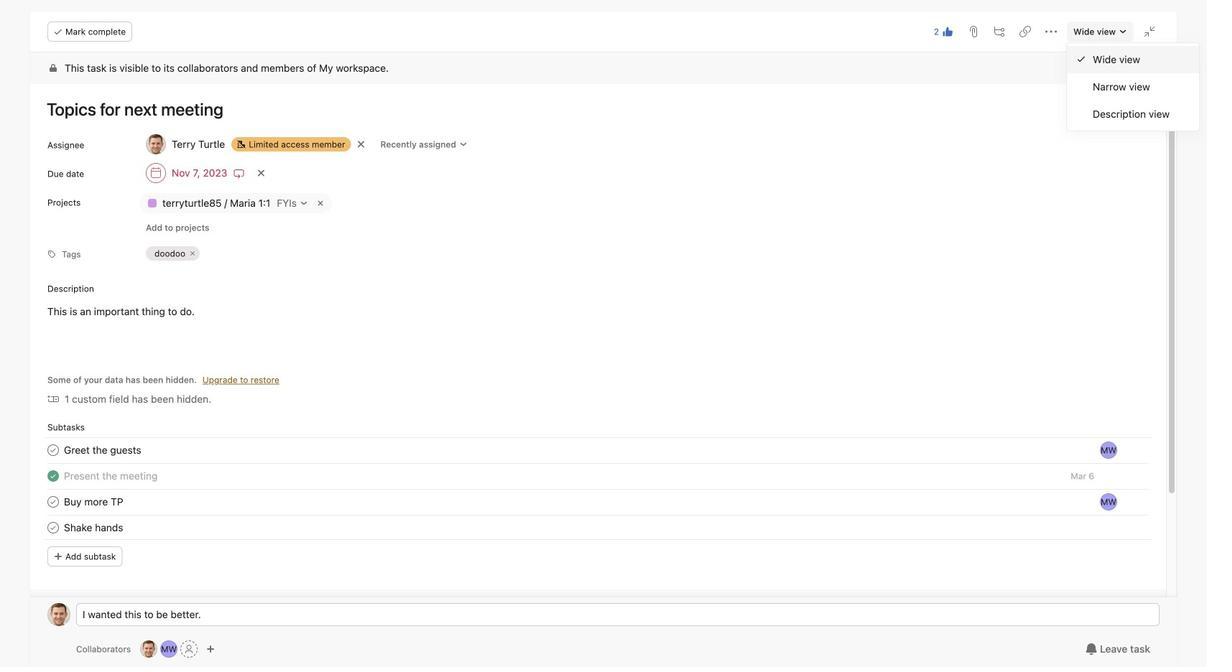 Task type: describe. For each thing, give the bounding box(es) containing it.
remove assignee image
[[357, 140, 365, 149]]

more actions for this task image
[[1046, 26, 1057, 37]]

toggle assignee popover image for mark complete checkbox
[[1100, 494, 1117, 511]]

clear due date image
[[257, 169, 265, 178]]

2 list item from the top
[[30, 464, 1166, 489]]

1 list item from the top
[[30, 438, 1166, 464]]

add or remove collaborators image
[[160, 641, 178, 658]]

completed image
[[45, 468, 62, 485]]

copy task link image
[[1020, 26, 1031, 37]]

4 list item from the top
[[30, 515, 1166, 541]]

1 horizontal spatial add or remove collaborators image
[[206, 645, 215, 654]]

collapse task pane image
[[1144, 26, 1156, 37]]

2 mark complete image from the top
[[45, 520, 62, 537]]



Task type: vqa. For each thing, say whether or not it's contained in the screenshot.
bottom switch
no



Task type: locate. For each thing, give the bounding box(es) containing it.
1 toggle assignee popover image from the top
[[1100, 442, 1117, 459]]

open user profile image
[[47, 604, 70, 627]]

attachments: add a file to this task, topics for next meeting image
[[968, 26, 980, 37]]

2 likes. you liked this task image
[[942, 26, 954, 37]]

toggle assignee popover image for 1st mark complete option from the top
[[1100, 442, 1117, 459]]

add or remove collaborators image left add or remove collaborators image
[[140, 641, 157, 658]]

mark complete image
[[45, 494, 62, 511]]

0 vertical spatial mark complete image
[[45, 442, 62, 459]]

0 vertical spatial toggle assignee popover image
[[1100, 442, 1117, 459]]

remove image
[[188, 249, 197, 258]]

Mark complete checkbox
[[45, 494, 62, 511]]

2 mark complete checkbox from the top
[[45, 520, 62, 537]]

mark complete image down mark complete icon
[[45, 520, 62, 537]]

main content inside topics for next meeting dialog
[[30, 52, 1166, 668]]

Mark complete checkbox
[[45, 442, 62, 459], [45, 520, 62, 537]]

3 list item from the top
[[30, 489, 1166, 515]]

mark complete checkbox up completed icon
[[45, 442, 62, 459]]

add or remove collaborators image right add or remove collaborators image
[[206, 645, 215, 654]]

2 toggle assignee popover image from the top
[[1100, 494, 1117, 511]]

1 mark complete image from the top
[[45, 442, 62, 459]]

topics for next meeting dialog
[[30, 11, 1177, 668]]

radio item
[[1067, 46, 1199, 73]]

1 mark complete checkbox from the top
[[45, 442, 62, 459]]

1 vertical spatial mark complete checkbox
[[45, 520, 62, 537]]

mark complete checkbox down mark complete icon
[[45, 520, 62, 537]]

1 vertical spatial toggle assignee popover image
[[1100, 494, 1117, 511]]

0 horizontal spatial add or remove collaborators image
[[140, 641, 157, 658]]

main content
[[30, 52, 1166, 668]]

1 vertical spatial mark complete image
[[45, 520, 62, 537]]

0 vertical spatial mark complete checkbox
[[45, 442, 62, 459]]

list item
[[30, 438, 1166, 464], [30, 464, 1166, 489], [30, 489, 1166, 515], [30, 515, 1166, 541]]

Task Name text field
[[37, 93, 1149, 126], [64, 443, 141, 459], [64, 469, 158, 484], [64, 494, 123, 510]]

mark complete image
[[45, 442, 62, 459], [45, 520, 62, 537]]

toggle assignee popover image
[[1100, 442, 1117, 459], [1100, 494, 1117, 511]]

Task Name text field
[[64, 520, 123, 536]]

add subtask image
[[994, 26, 1005, 37]]

Completed checkbox
[[45, 468, 62, 485]]

remove image
[[315, 198, 326, 209]]

add or remove collaborators image
[[140, 641, 157, 658], [206, 645, 215, 654]]

mark complete image up completed icon
[[45, 442, 62, 459]]



